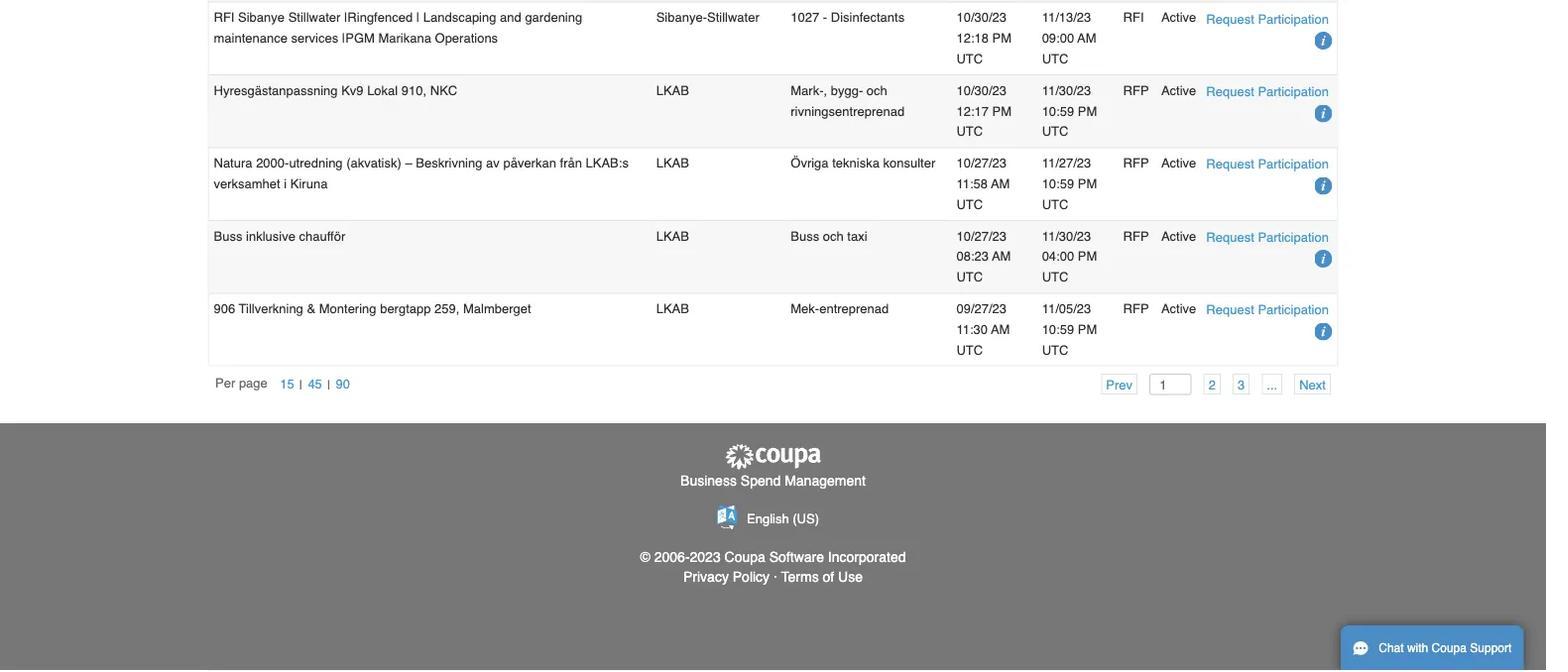 Task type: vqa. For each thing, say whether or not it's contained in the screenshot.


Task type: locate. For each thing, give the bounding box(es) containing it.
am inside 10/27/23 11:58 am utc
[[991, 176, 1010, 191]]

utc down 12:18
[[957, 51, 983, 66]]

4 participation from the top
[[1258, 230, 1329, 244]]

english
[[747, 512, 789, 526]]

am right 09:00
[[1078, 31, 1097, 46]]

10/30/23 inside 10/30/23 12:17 pm utc
[[957, 83, 1007, 98]]

10:59 inside 11/05/23 10:59 pm utc
[[1042, 322, 1075, 337]]

bygg-
[[831, 83, 863, 98]]

utc inside 11/30/23 10:59 pm utc
[[1042, 124, 1069, 139]]

maintenance
[[214, 31, 288, 46]]

lkab for mek-
[[656, 301, 689, 316]]

kiruna
[[290, 176, 328, 191]]

2 vertical spatial 10:59
[[1042, 322, 1075, 337]]

am right 11:58
[[991, 176, 1010, 191]]

am down 09/27/23 at the top right
[[991, 322, 1010, 337]]

rfi inside rfi sibanye stillwater |ringfenced | landscaping and gardening maintenance services |pgm marikana operations
[[214, 10, 235, 25]]

stillwater left "1027"
[[707, 10, 760, 25]]

90 button
[[331, 374, 355, 395]]

1 participation from the top
[[1258, 11, 1329, 26]]

1 horizontal spatial och
[[867, 83, 888, 98]]

10/30/23 for 12:18
[[957, 10, 1007, 25]]

utc inside 10/27/23 11:58 am utc
[[957, 197, 983, 212]]

3 rfp from the top
[[1124, 229, 1149, 243]]

11/30/23 for 04:00
[[1042, 229, 1092, 243]]

4 request participation from the top
[[1207, 230, 1329, 244]]

1 vertical spatial 10/27/23
[[957, 229, 1007, 243]]

utc down 11:30
[[957, 343, 983, 357]]

support
[[1471, 642, 1512, 656]]

rfp right 11/30/23 04:00 pm utc
[[1124, 229, 1149, 243]]

12:17
[[957, 104, 989, 118]]

10/27/23 inside 10/27/23 11:58 am utc
[[957, 156, 1007, 171]]

11:58
[[957, 176, 988, 191]]

45 button
[[303, 374, 327, 395]]

coupa up policy
[[725, 549, 766, 565]]

1 navigation from the left
[[215, 374, 355, 396]]

1 buss from the left
[[214, 229, 242, 243]]

2 active from the top
[[1162, 83, 1197, 98]]

2 request participation from the top
[[1207, 84, 1329, 99]]

natura 2000-utredning (akvatisk) – beskrivning av påverkan från lkab:s verksamhet i kiruna
[[214, 156, 629, 191]]

am for 09:00
[[1078, 31, 1097, 46]]

rfi up maintenance
[[214, 10, 235, 25]]

utc down 09:00
[[1042, 51, 1069, 66]]

pm inside 11/30/23 10:59 pm utc
[[1078, 104, 1098, 118]]

hyresgästanpassning kv9 lokal 910, nkc
[[214, 83, 458, 98]]

0 horizontal spatial |
[[299, 378, 303, 393]]

navigation containing per page
[[215, 374, 355, 396]]

buss left taxi at the top right of page
[[791, 229, 820, 243]]

15
[[280, 377, 294, 392]]

sibanye-
[[656, 10, 707, 25]]

2 10/27/23 from the top
[[957, 229, 1007, 243]]

2 10/30/23 from the top
[[957, 83, 1007, 98]]

10/27/23 for 08:23
[[957, 229, 1007, 243]]

request for 11/27/23 10:59 pm utc
[[1207, 157, 1255, 172]]

10/30/23
[[957, 10, 1007, 25], [957, 83, 1007, 98]]

2 10:59 from the top
[[1042, 176, 1075, 191]]

3 lkab from the top
[[656, 229, 689, 243]]

request participation for 11/13/23 09:00 am utc
[[1207, 11, 1329, 26]]

am inside 10/27/23 08:23 am utc
[[992, 249, 1011, 264]]

-
[[823, 10, 828, 25]]

utc down 04:00
[[1042, 270, 1069, 285]]

pm right 12:18
[[993, 31, 1012, 46]]

övriga
[[791, 156, 829, 171]]

participation for 11/05/23 10:59 pm utc
[[1258, 302, 1329, 317]]

| right 45
[[327, 378, 331, 393]]

4 active from the top
[[1162, 229, 1197, 243]]

1 request participation from the top
[[1207, 11, 1329, 26]]

beskrivning
[[416, 156, 483, 171]]

© 2006-2023 coupa software incorporated
[[640, 549, 906, 565]]

Jump to page number field
[[1150, 374, 1192, 396]]

15 button
[[275, 374, 299, 395]]

1 10:59 from the top
[[1042, 104, 1075, 118]]

navigation
[[215, 374, 355, 396], [1090, 374, 1331, 396]]

0 vertical spatial 10/30/23
[[957, 10, 1007, 25]]

0 vertical spatial och
[[867, 83, 888, 98]]

utc inside 09/27/23 11:30 am utc
[[957, 343, 983, 357]]

och left taxi at the top right of page
[[823, 229, 844, 243]]

5 active from the top
[[1162, 301, 1197, 316]]

10/30/23 for 12:17
[[957, 83, 1007, 98]]

11/30/23 inside 11/30/23 04:00 pm utc
[[1042, 229, 1092, 243]]

0 vertical spatial 11/30/23
[[1042, 83, 1092, 98]]

utc inside 11/05/23 10:59 pm utc
[[1042, 343, 1069, 357]]

906 tillverkning & montering bergtapp 259, malmberget
[[214, 301, 531, 316]]

coupa right with
[[1432, 642, 1467, 656]]

verksamhet
[[214, 176, 280, 191]]

och inside mark-, bygg- och rivningsentreprenad
[[867, 83, 888, 98]]

5 participation from the top
[[1258, 302, 1329, 317]]

4 lkab from the top
[[656, 301, 689, 316]]

active for 11/30/23 04:00 pm utc
[[1162, 229, 1197, 243]]

rfi
[[214, 10, 235, 25], [1124, 10, 1144, 25]]

business
[[681, 473, 737, 489]]

0 horizontal spatial navigation
[[215, 374, 355, 396]]

pm for 11/30/23 10:59 pm utc
[[1078, 104, 1098, 118]]

rfp
[[1124, 83, 1149, 98], [1124, 156, 1149, 171], [1124, 229, 1149, 243], [1124, 301, 1149, 316]]

09:00
[[1042, 31, 1075, 46]]

utc inside 10/30/23 12:17 pm utc
[[957, 124, 983, 139]]

gardening
[[525, 10, 583, 25]]

3 10:59 from the top
[[1042, 322, 1075, 337]]

och right bygg-
[[867, 83, 888, 98]]

pm inside 10/30/23 12:18 pm utc
[[993, 31, 1012, 46]]

5 request participation from the top
[[1207, 302, 1329, 317]]

2 rfi from the left
[[1124, 10, 1144, 25]]

11/05/23 10:59 pm utc
[[1042, 301, 1098, 357]]

rfp right 11/27/23
[[1124, 156, 1149, 171]]

pm right 12:17
[[993, 104, 1012, 118]]

am inside 11/13/23 09:00 am utc
[[1078, 31, 1097, 46]]

1 vertical spatial 11/30/23
[[1042, 229, 1092, 243]]

inklusive
[[246, 229, 296, 243]]

utc inside 10/30/23 12:18 pm utc
[[957, 51, 983, 66]]

1 horizontal spatial stillwater
[[707, 10, 760, 25]]

10/30/23 up 12:17
[[957, 83, 1007, 98]]

utc inside 10/27/23 08:23 am utc
[[957, 270, 983, 285]]

0 vertical spatial coupa
[[725, 549, 766, 565]]

policy
[[733, 569, 770, 585]]

4 request participation button from the top
[[1207, 227, 1329, 248]]

utc down 12:17
[[957, 124, 983, 139]]

3 button
[[1233, 374, 1250, 395]]

per
[[215, 376, 235, 391]]

am right 08:23
[[992, 249, 1011, 264]]

och
[[867, 83, 888, 98], [823, 229, 844, 243]]

1 stillwater from the left
[[288, 10, 341, 25]]

utc inside '11/27/23 10:59 pm utc'
[[1042, 197, 1069, 212]]

0 horizontal spatial stillwater
[[288, 10, 341, 25]]

259,
[[435, 301, 460, 316]]

0 horizontal spatial och
[[823, 229, 844, 243]]

0 horizontal spatial coupa
[[725, 549, 766, 565]]

buss for buss och taxi
[[791, 229, 820, 243]]

906
[[214, 301, 235, 316]]

chat
[[1379, 642, 1404, 656]]

1 horizontal spatial coupa
[[1432, 642, 1467, 656]]

english (us)
[[747, 512, 819, 526]]

utc down 11/05/23
[[1042, 343, 1069, 357]]

request participation button for 11/27/23 10:59 pm utc
[[1207, 154, 1329, 175]]

coupa inside button
[[1432, 642, 1467, 656]]

11/30/23 for 10:59
[[1042, 83, 1092, 98]]

3 participation from the top
[[1258, 157, 1329, 172]]

coupa
[[725, 549, 766, 565], [1432, 642, 1467, 656]]

10:59 inside 11/30/23 10:59 pm utc
[[1042, 104, 1075, 118]]

navigation containing prev
[[1090, 374, 1331, 396]]

2 rfp from the top
[[1124, 156, 1149, 171]]

utc inside 11/13/23 09:00 am utc
[[1042, 51, 1069, 66]]

0 vertical spatial 10/27/23
[[957, 156, 1007, 171]]

2 lkab from the top
[[656, 156, 689, 171]]

2 participation from the top
[[1258, 84, 1329, 99]]

participation for 11/13/23 09:00 am utc
[[1258, 11, 1329, 26]]

pm down 11/27/23
[[1078, 176, 1098, 191]]

3 active from the top
[[1162, 156, 1197, 171]]

privacy policy link
[[684, 569, 770, 585]]

request participation
[[1207, 11, 1329, 26], [1207, 84, 1329, 99], [1207, 157, 1329, 172], [1207, 230, 1329, 244], [1207, 302, 1329, 317]]

1 lkab from the top
[[656, 83, 689, 98]]

10:59 up 11/27/23
[[1042, 104, 1075, 118]]

rfp for 11/05/23 10:59 pm utc
[[1124, 301, 1149, 316]]

1 horizontal spatial |
[[327, 378, 331, 393]]

pm inside 11/30/23 04:00 pm utc
[[1078, 249, 1098, 264]]

rfi sibanye stillwater |ringfenced | landscaping and gardening maintenance services |pgm marikana operations
[[214, 10, 583, 46]]

active for 11/05/23 10:59 pm utc
[[1162, 301, 1197, 316]]

1 rfp from the top
[[1124, 83, 1149, 98]]

1 request from the top
[[1207, 11, 1255, 26]]

spend
[[741, 473, 781, 489]]

11/05/23
[[1042, 301, 1092, 316]]

privacy policy
[[684, 569, 770, 585]]

prev
[[1107, 378, 1133, 393]]

request for 11/13/23 09:00 am utc
[[1207, 11, 1255, 26]]

1 vertical spatial 10/30/23
[[957, 83, 1007, 98]]

11/30/23 up 04:00
[[1042, 229, 1092, 243]]

10:59 for 11/05/23
[[1042, 322, 1075, 337]]

request participation for 11/05/23 10:59 pm utc
[[1207, 302, 1329, 317]]

pm inside '11/27/23 10:59 pm utc'
[[1078, 176, 1098, 191]]

utc up 11/27/23
[[1042, 124, 1069, 139]]

2 navigation from the left
[[1090, 374, 1331, 396]]

rfi for rfi sibanye stillwater |ringfenced | landscaping and gardening maintenance services |pgm marikana operations
[[214, 10, 235, 25]]

utc down 08:23
[[957, 270, 983, 285]]

| up "marikana" on the top left of page
[[416, 10, 420, 25]]

pm for 10/30/23 12:17 pm utc
[[993, 104, 1012, 118]]

utc for 11/27/23 10:59 pm utc
[[1042, 197, 1069, 212]]

utc down 11:58
[[957, 197, 983, 212]]

1 active from the top
[[1162, 10, 1197, 25]]

3
[[1238, 378, 1245, 393]]

1 vertical spatial och
[[823, 229, 844, 243]]

10/27/23 inside 10/27/23 08:23 am utc
[[957, 229, 1007, 243]]

terms
[[781, 569, 819, 585]]

5 request participation button from the top
[[1207, 299, 1329, 320]]

request for 11/30/23 10:59 pm utc
[[1207, 84, 1255, 99]]

1 11/30/23 from the top
[[1042, 83, 1092, 98]]

10:59 inside '11/27/23 10:59 pm utc'
[[1042, 176, 1075, 191]]

11/13/23 09:00 am utc
[[1042, 10, 1097, 66]]

pm up 11/27/23
[[1078, 104, 1098, 118]]

stillwater
[[288, 10, 341, 25], [707, 10, 760, 25]]

mek-
[[791, 301, 820, 316]]

11/30/23 10:59 pm utc
[[1042, 83, 1098, 139]]

3 request participation button from the top
[[1207, 154, 1329, 175]]

11/27/23
[[1042, 156, 1092, 171]]

1 horizontal spatial buss
[[791, 229, 820, 243]]

chat with coupa support button
[[1341, 626, 1524, 672]]

0 horizontal spatial rfi
[[214, 10, 235, 25]]

0 horizontal spatial buss
[[214, 229, 242, 243]]

0 vertical spatial 10:59
[[1042, 104, 1075, 118]]

rfp for 11/27/23 10:59 pm utc
[[1124, 156, 1149, 171]]

rfp for 11/30/23 04:00 pm utc
[[1124, 229, 1149, 243]]

11/30/23 inside 11/30/23 10:59 pm utc
[[1042, 83, 1092, 98]]

3 request participation from the top
[[1207, 157, 1329, 172]]

| left 45
[[299, 378, 303, 393]]

2006-
[[655, 549, 690, 565]]

–
[[405, 156, 412, 171]]

request participation button for 11/13/23 09:00 am utc
[[1207, 8, 1329, 29]]

utc for 09/27/23 11:30 am utc
[[957, 343, 983, 357]]

2 request from the top
[[1207, 84, 1255, 99]]

stillwater up services
[[288, 10, 341, 25]]

active for 11/27/23 10:59 pm utc
[[1162, 156, 1197, 171]]

1 10/27/23 from the top
[[957, 156, 1007, 171]]

10/27/23 up 08:23
[[957, 229, 1007, 243]]

utc down 11/27/23
[[1042, 197, 1069, 212]]

10:59 down 11/27/23
[[1042, 176, 1075, 191]]

utc for 10/30/23 12:17 pm utc
[[957, 124, 983, 139]]

am for 08:23
[[992, 249, 1011, 264]]

2 horizontal spatial |
[[416, 10, 420, 25]]

rfp right 11/05/23
[[1124, 301, 1149, 316]]

utc inside 11/30/23 04:00 pm utc
[[1042, 270, 1069, 285]]

| inside rfi sibanye stillwater |ringfenced | landscaping and gardening maintenance services |pgm marikana operations
[[416, 10, 420, 25]]

participation
[[1258, 11, 1329, 26], [1258, 84, 1329, 99], [1258, 157, 1329, 172], [1258, 230, 1329, 244], [1258, 302, 1329, 317]]

utc for 11/05/23 10:59 pm utc
[[1042, 343, 1069, 357]]

från
[[560, 156, 582, 171]]

mek-entreprenad
[[791, 301, 889, 316]]

5 request from the top
[[1207, 302, 1255, 317]]

10/30/23 up 12:18
[[957, 10, 1007, 25]]

1 vertical spatial coupa
[[1432, 642, 1467, 656]]

pm inside 10/30/23 12:17 pm utc
[[993, 104, 1012, 118]]

10/27/23 up 11:58
[[957, 156, 1007, 171]]

2 request participation button from the top
[[1207, 81, 1329, 102]]

4 rfp from the top
[[1124, 301, 1149, 316]]

request participation button
[[1207, 8, 1329, 29], [1207, 81, 1329, 102], [1207, 154, 1329, 175], [1207, 227, 1329, 248], [1207, 299, 1329, 320]]

10/27/23
[[957, 156, 1007, 171], [957, 229, 1007, 243]]

1 request participation button from the top
[[1207, 8, 1329, 29]]

2 11/30/23 from the top
[[1042, 229, 1092, 243]]

3 request from the top
[[1207, 157, 1255, 172]]

2 buss from the left
[[791, 229, 820, 243]]

2000-
[[256, 156, 289, 171]]

1 rfi from the left
[[214, 10, 235, 25]]

buss left inklusive
[[214, 229, 242, 243]]

mark-, bygg- och rivningsentreprenad
[[791, 83, 905, 118]]

lkab for övriga
[[656, 156, 689, 171]]

1 horizontal spatial navigation
[[1090, 374, 1331, 396]]

participation for 11/30/23 10:59 pm utc
[[1258, 84, 1329, 99]]

rfi right 11/13/23
[[1124, 10, 1144, 25]]

|ringfenced
[[344, 10, 413, 25]]

10/30/23 12:17 pm utc
[[957, 83, 1012, 139]]

10/30/23 inside 10/30/23 12:18 pm utc
[[957, 10, 1007, 25]]

pm right 04:00
[[1078, 249, 1098, 264]]

1 10/30/23 from the top
[[957, 10, 1007, 25]]

buss
[[214, 229, 242, 243], [791, 229, 820, 243]]

&
[[307, 301, 316, 316]]

rfi for rfi
[[1124, 10, 1144, 25]]

taxi
[[848, 229, 868, 243]]

15 | 45 | 90
[[280, 377, 350, 393]]

am inside 09/27/23 11:30 am utc
[[991, 322, 1010, 337]]

1 horizontal spatial rfi
[[1124, 10, 1144, 25]]

09/27/23
[[957, 301, 1007, 316]]

pm inside 11/05/23 10:59 pm utc
[[1078, 322, 1098, 337]]

1 vertical spatial 10:59
[[1042, 176, 1075, 191]]

rfp right 11/30/23 10:59 pm utc
[[1124, 83, 1149, 98]]

4 request from the top
[[1207, 230, 1255, 244]]

11/30/23 down 11/13/23 09:00 am utc
[[1042, 83, 1092, 98]]

request participation button for 11/05/23 10:59 pm utc
[[1207, 299, 1329, 320]]

buss for buss inklusive chaufför
[[214, 229, 242, 243]]

10:59 down 11/05/23
[[1042, 322, 1075, 337]]

rivningsentreprenad
[[791, 104, 905, 118]]

pm for 11/30/23 04:00 pm utc
[[1078, 249, 1098, 264]]

participation for 11/27/23 10:59 pm utc
[[1258, 157, 1329, 172]]

pm down 11/05/23
[[1078, 322, 1098, 337]]



Task type: describe. For each thing, give the bounding box(es) containing it.
10/27/23 08:23 am utc
[[957, 229, 1011, 285]]

utc for 10/27/23 08:23 am utc
[[957, 270, 983, 285]]

active for 11/30/23 10:59 pm utc
[[1162, 83, 1197, 98]]

12:18
[[957, 31, 989, 46]]

request for 11/05/23 10:59 pm utc
[[1207, 302, 1255, 317]]

2
[[1209, 378, 1216, 393]]

i
[[284, 176, 287, 191]]

am for 11:58
[[991, 176, 1010, 191]]

request participation button for 11/30/23 04:00 pm utc
[[1207, 227, 1329, 248]]

sibanye-stillwater
[[656, 10, 760, 25]]

next button
[[1295, 374, 1331, 395]]

08:23
[[957, 249, 989, 264]]

utc for 10/30/23 12:18 pm utc
[[957, 51, 983, 66]]

2023
[[690, 549, 721, 565]]

2 button
[[1204, 374, 1221, 395]]

and
[[500, 10, 522, 25]]

11/30/23 04:00 pm utc
[[1042, 229, 1098, 285]]

...
[[1267, 378, 1278, 393]]

utc for 11/13/23 09:00 am utc
[[1042, 51, 1069, 66]]

nkc
[[430, 83, 458, 98]]

2 stillwater from the left
[[707, 10, 760, 25]]

management
[[785, 473, 866, 489]]

mark-
[[791, 83, 824, 98]]

of
[[823, 569, 835, 585]]

business spend management
[[681, 473, 866, 489]]

påverkan
[[503, 156, 556, 171]]

software
[[770, 549, 824, 565]]

utc for 11/30/23 10:59 pm utc
[[1042, 124, 1069, 139]]

page
[[239, 376, 268, 391]]

sibanye
[[238, 10, 285, 25]]

bergtapp
[[380, 301, 431, 316]]

request participation for 11/30/23 10:59 pm utc
[[1207, 84, 1329, 99]]

utredning
[[289, 156, 343, 171]]

utc for 10/27/23 11:58 am utc
[[957, 197, 983, 212]]

kv9
[[341, 83, 364, 98]]

09/27/23 11:30 am utc
[[957, 301, 1010, 357]]

montering
[[319, 301, 377, 316]]

landscaping
[[423, 10, 497, 25]]

use
[[838, 569, 863, 585]]

90
[[336, 377, 350, 392]]

konsulter
[[883, 156, 936, 171]]

utc for 11/30/23 04:00 pm utc
[[1042, 270, 1069, 285]]

per page
[[215, 376, 268, 391]]

45
[[308, 377, 322, 392]]

chat with coupa support
[[1379, 642, 1512, 656]]

coupa supplier portal image
[[724, 443, 823, 471]]

request participation for 11/30/23 04:00 pm utc
[[1207, 230, 1329, 244]]

active for 11/13/23 09:00 am utc
[[1162, 10, 1197, 25]]

incorporated
[[828, 549, 906, 565]]

request participation for 11/27/23 10:59 pm utc
[[1207, 157, 1329, 172]]

av
[[486, 156, 500, 171]]

10/30/23 12:18 pm utc
[[957, 10, 1012, 66]]

tekniska
[[833, 156, 880, 171]]

malmberget
[[463, 301, 531, 316]]

10:59 for 11/30/23
[[1042, 104, 1075, 118]]

lkab for buss
[[656, 229, 689, 243]]

04:00
[[1042, 249, 1075, 264]]

pm for 10/30/23 12:18 pm utc
[[993, 31, 1012, 46]]

am for 11:30
[[991, 322, 1010, 337]]

rfp for 11/30/23 10:59 pm utc
[[1124, 83, 1149, 98]]

pm for 11/05/23 10:59 pm utc
[[1078, 322, 1098, 337]]

11:30
[[957, 322, 988, 337]]

terms of use
[[781, 569, 863, 585]]

©
[[640, 549, 651, 565]]

entreprenad
[[820, 301, 889, 316]]

natura
[[214, 156, 253, 171]]

lkab for mark-
[[656, 83, 689, 98]]

(us)
[[793, 512, 819, 526]]

1027
[[791, 10, 820, 25]]

services
[[291, 31, 339, 46]]

lokal
[[367, 83, 398, 98]]

hyresgästanpassning
[[214, 83, 338, 98]]

pm for 11/27/23 10:59 pm utc
[[1078, 176, 1098, 191]]

buss och taxi
[[791, 229, 868, 243]]

10:59 for 11/27/23
[[1042, 176, 1075, 191]]

1027 - disinfectants
[[791, 10, 905, 25]]

(akvatisk)
[[346, 156, 402, 171]]

stillwater inside rfi sibanye stillwater |ringfenced | landscaping and gardening maintenance services |pgm marikana operations
[[288, 10, 341, 25]]

|pgm
[[342, 31, 375, 46]]

prev button
[[1102, 374, 1138, 395]]

tillverkning
[[239, 301, 303, 316]]

,
[[824, 83, 828, 98]]

request participation button for 11/30/23 10:59 pm utc
[[1207, 81, 1329, 102]]

request for 11/30/23 04:00 pm utc
[[1207, 230, 1255, 244]]

buss inklusive chaufför
[[214, 229, 345, 243]]

disinfectants
[[831, 10, 905, 25]]

11/13/23
[[1042, 10, 1092, 25]]

participation for 11/30/23 04:00 pm utc
[[1258, 230, 1329, 244]]

terms of use link
[[781, 569, 863, 585]]

lkab:s
[[586, 156, 629, 171]]

marikana
[[378, 31, 431, 46]]

11/27/23 10:59 pm utc
[[1042, 156, 1098, 212]]

next
[[1300, 378, 1326, 393]]

10/27/23 for 11:58
[[957, 156, 1007, 171]]



